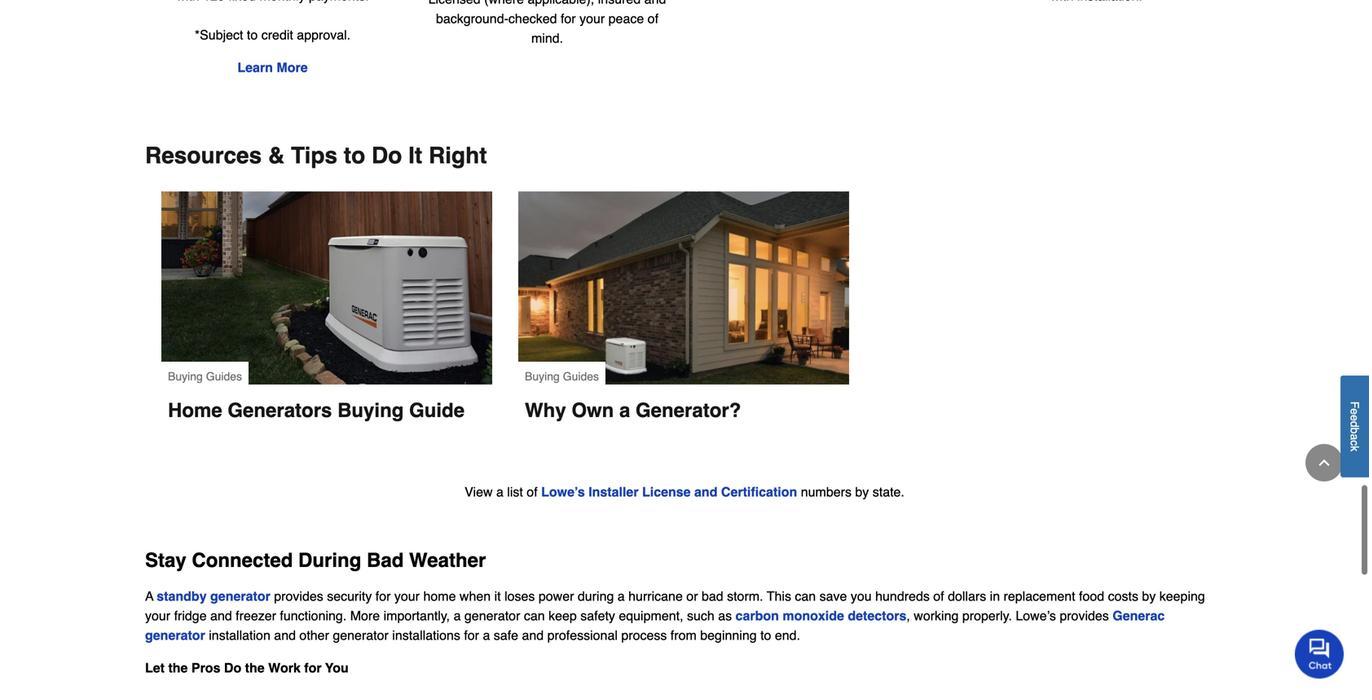 Task type: locate. For each thing, give the bounding box(es) containing it.
buying left guide
[[338, 399, 404, 422]]

generac generator link
[[145, 609, 1165, 643]]

and left other on the bottom left of the page
[[274, 628, 296, 643]]

power
[[539, 589, 574, 604]]

your
[[580, 11, 605, 26], [395, 589, 420, 604], [145, 609, 171, 624]]

functioning.
[[280, 609, 347, 624]]

license
[[642, 485, 691, 500]]

lowe's down "replacement"
[[1016, 609, 1057, 624]]

*subject to credit approval.
[[195, 27, 351, 42]]

save
[[820, 589, 847, 604]]

generators
[[228, 399, 332, 422]]

provides down food
[[1060, 609, 1110, 624]]

can up monoxide
[[795, 589, 816, 604]]

2 horizontal spatial buying
[[525, 370, 560, 383]]

installation
[[209, 628, 271, 643]]

0 vertical spatial do
[[372, 143, 402, 169]]

state.
[[873, 485, 905, 500]]

generator down 'it'
[[465, 609, 521, 624]]

of inside provides security for your home when it loses power during a hurricane or bad storm. this can save you hundreds of dollars in replacement food costs by keeping your fridge and freezer functioning. more importantly, a generator can keep safety equipment, such as
[[934, 589, 945, 604]]

generator?
[[636, 399, 741, 422]]

0 vertical spatial by
[[856, 485, 869, 500]]

do right pros
[[224, 661, 242, 676]]

and right "insured"
[[645, 0, 666, 6]]

can down loses
[[524, 609, 545, 624]]

learn more link
[[238, 60, 308, 75]]

0 vertical spatial provides
[[274, 589, 323, 604]]

2 horizontal spatial of
[[934, 589, 945, 604]]

to down carbon
[[761, 628, 772, 643]]

a
[[620, 399, 631, 422], [1349, 434, 1362, 441], [497, 485, 504, 500], [618, 589, 625, 604], [454, 609, 461, 624], [483, 628, 490, 643]]

by
[[856, 485, 869, 500], [1143, 589, 1156, 604]]

bad
[[367, 550, 404, 572]]

0 horizontal spatial buying
[[168, 370, 203, 383]]

your up "importantly," at the left bottom of the page
[[395, 589, 420, 604]]

and down standby generator link
[[210, 609, 232, 624]]

1 vertical spatial more
[[350, 609, 380, 624]]

learn
[[238, 60, 273, 75]]

2 vertical spatial your
[[145, 609, 171, 624]]

the right the let
[[168, 661, 188, 676]]

working
[[914, 609, 959, 624]]

view
[[465, 485, 493, 500]]

buying guides
[[168, 370, 242, 383], [525, 370, 599, 383]]

you
[[851, 589, 872, 604]]

a standby generator next to a wood fence. image
[[161, 192, 492, 385]]

such
[[687, 609, 715, 624]]

1 horizontal spatial can
[[795, 589, 816, 604]]

your down a
[[145, 609, 171, 624]]

lowe's right list
[[541, 485, 585, 500]]

stay
[[145, 550, 186, 572]]

by left state.
[[856, 485, 869, 500]]

by inside provides security for your home when it loses power during a hurricane or bad storm. this can save you hundreds of dollars in replacement food costs by keeping your fridge and freezer functioning. more importantly, a generator can keep safety equipment, such as
[[1143, 589, 1156, 604]]

0 horizontal spatial more
[[277, 60, 308, 75]]

buying guides up home
[[168, 370, 242, 383]]

bad
[[702, 589, 724, 604]]

provides inside provides security for your home when it loses power during a hurricane or bad storm. this can save you hundreds of dollars in replacement food costs by keeping your fridge and freezer functioning. more importantly, a generator can keep safety equipment, such as
[[274, 589, 323, 604]]

1 vertical spatial lowe's
[[1016, 609, 1057, 624]]

2 horizontal spatial to
[[761, 628, 772, 643]]

end.
[[775, 628, 801, 643]]

generac generator
[[145, 609, 1165, 643]]

for left the you on the bottom
[[304, 661, 322, 676]]

1 horizontal spatial by
[[1143, 589, 1156, 604]]

buying for home generators buying guide
[[168, 370, 203, 383]]

of right list
[[527, 485, 538, 500]]

0 horizontal spatial by
[[856, 485, 869, 500]]

licensed
[[429, 0, 481, 6]]

1 horizontal spatial guides
[[563, 370, 599, 383]]

more down security
[[350, 609, 380, 624]]

of up working
[[934, 589, 945, 604]]

1 vertical spatial do
[[224, 661, 242, 676]]

mind.
[[532, 30, 563, 46]]

1 horizontal spatial of
[[648, 11, 659, 26]]

2 vertical spatial to
[[761, 628, 772, 643]]

for down applicable),
[[561, 11, 576, 26]]

2 buying guides from the left
[[525, 370, 599, 383]]

generator down fridge
[[145, 628, 205, 643]]

to left 'credit' on the left top of page
[[247, 27, 258, 42]]

1 horizontal spatial your
[[395, 589, 420, 604]]

right
[[429, 143, 487, 169]]

of right peace
[[648, 11, 659, 26]]

to
[[247, 27, 258, 42], [344, 143, 365, 169], [761, 628, 772, 643]]

0 vertical spatial lowe's
[[541, 485, 585, 500]]

from
[[671, 628, 697, 643]]

costs
[[1109, 589, 1139, 604]]

view a list of lowe's installer license and certification numbers by state.
[[465, 485, 905, 500]]

more down 'credit' on the left top of page
[[277, 60, 308, 75]]

2 guides from the left
[[563, 370, 599, 383]]

0 vertical spatial your
[[580, 11, 605, 26]]

1 horizontal spatial more
[[350, 609, 380, 624]]

1 horizontal spatial buying
[[338, 399, 404, 422]]

to right tips
[[344, 143, 365, 169]]

1 vertical spatial to
[[344, 143, 365, 169]]

home generators buying guide
[[168, 399, 465, 422]]

1 vertical spatial provides
[[1060, 609, 1110, 624]]

1 vertical spatial can
[[524, 609, 545, 624]]

by up generac at the bottom right
[[1143, 589, 1156, 604]]

0 horizontal spatial do
[[224, 661, 242, 676]]

0 horizontal spatial guides
[[206, 370, 242, 383]]

buying guides up why
[[525, 370, 599, 383]]

1 horizontal spatial do
[[372, 143, 402, 169]]

1 e from the top
[[1349, 409, 1362, 415]]

for right security
[[376, 589, 391, 604]]

0 vertical spatial more
[[277, 60, 308, 75]]

of
[[648, 11, 659, 26], [527, 485, 538, 500], [934, 589, 945, 604]]

0 horizontal spatial to
[[247, 27, 258, 42]]

for
[[561, 11, 576, 26], [376, 589, 391, 604], [464, 628, 479, 643], [304, 661, 322, 676]]

provides up 'functioning.'
[[274, 589, 323, 604]]

1 buying guides from the left
[[168, 370, 242, 383]]

properly.
[[963, 609, 1013, 624]]

1 vertical spatial your
[[395, 589, 420, 604]]

e up d at right bottom
[[1349, 409, 1362, 415]]

approval.
[[297, 27, 351, 42]]

&
[[268, 143, 285, 169]]

storm.
[[727, 589, 764, 604]]

1 horizontal spatial lowe's
[[1016, 609, 1057, 624]]

generator up freezer
[[210, 589, 271, 604]]

0 horizontal spatial provides
[[274, 589, 323, 604]]

e up b
[[1349, 415, 1362, 422]]

and right safe
[[522, 628, 544, 643]]

for left safe
[[464, 628, 479, 643]]

(where
[[484, 0, 524, 6]]

lowe's installer license and certification link
[[541, 485, 798, 500]]

the left "work"
[[245, 661, 265, 676]]

0 horizontal spatial your
[[145, 609, 171, 624]]

buying up why
[[525, 370, 560, 383]]

provides
[[274, 589, 323, 604], [1060, 609, 1110, 624]]

food
[[1080, 589, 1105, 604]]

a up k
[[1349, 434, 1362, 441]]

the
[[168, 661, 188, 676], [245, 661, 265, 676]]

hundreds
[[876, 589, 930, 604]]

2 horizontal spatial your
[[580, 11, 605, 26]]

and
[[645, 0, 666, 6], [695, 485, 718, 500], [210, 609, 232, 624], [274, 628, 296, 643], [522, 628, 544, 643]]

loses
[[505, 589, 535, 604]]

1 horizontal spatial provides
[[1060, 609, 1110, 624]]

importantly,
[[384, 609, 450, 624]]

do
[[372, 143, 402, 169], [224, 661, 242, 676]]

guides up home
[[206, 370, 242, 383]]

chat invite button image
[[1296, 630, 1345, 679]]

2 vertical spatial of
[[934, 589, 945, 604]]

fridge
[[174, 609, 207, 624]]

scroll to top element
[[1306, 444, 1344, 482]]

freezer
[[236, 609, 276, 624]]

you
[[325, 661, 349, 676]]

a right own
[[620, 399, 631, 422]]

2 e from the top
[[1349, 415, 1362, 422]]

1 horizontal spatial buying guides
[[525, 370, 599, 383]]

do left it
[[372, 143, 402, 169]]

0 vertical spatial can
[[795, 589, 816, 604]]

your down "insured"
[[580, 11, 605, 26]]

0 vertical spatial to
[[247, 27, 258, 42]]

installer
[[589, 485, 639, 500]]

let the pros do the work for you
[[145, 661, 349, 676]]

0 horizontal spatial buying guides
[[168, 370, 242, 383]]

1 horizontal spatial the
[[245, 661, 265, 676]]

1 vertical spatial by
[[1143, 589, 1156, 604]]

0 horizontal spatial of
[[527, 485, 538, 500]]

home
[[424, 589, 456, 604]]

0 horizontal spatial lowe's
[[541, 485, 585, 500]]

0 horizontal spatial the
[[168, 661, 188, 676]]

certification
[[722, 485, 798, 500]]

1 horizontal spatial to
[[344, 143, 365, 169]]

1 guides from the left
[[206, 370, 242, 383]]

buying up home
[[168, 370, 203, 383]]

and inside licensed (where applicable), insured and background-checked for your peace of mind.
[[645, 0, 666, 6]]

guides up own
[[563, 370, 599, 383]]

0 vertical spatial of
[[648, 11, 659, 26]]

equipment,
[[619, 609, 684, 624]]



Task type: describe. For each thing, give the bounding box(es) containing it.
security
[[327, 589, 372, 604]]

carbon monoxide detectors link
[[736, 609, 907, 624]]

professional
[[548, 628, 618, 643]]

replacement
[[1004, 589, 1076, 604]]

c
[[1349, 441, 1362, 446]]

keeping
[[1160, 589, 1206, 604]]

stay connected during bad weather
[[145, 550, 486, 572]]

background-
[[436, 11, 509, 26]]

,
[[907, 609, 911, 624]]

monoxide
[[783, 609, 845, 624]]

generac
[[1113, 609, 1165, 624]]

f e e d b a c k button
[[1341, 376, 1370, 478]]

guides for generators
[[206, 370, 242, 383]]

b
[[1349, 428, 1362, 434]]

it
[[409, 143, 423, 169]]

numbers
[[801, 485, 852, 500]]

dollars
[[948, 589, 987, 604]]

buying guides for why
[[525, 370, 599, 383]]

d
[[1349, 422, 1362, 428]]

a standby generator
[[145, 589, 271, 604]]

tips
[[291, 143, 338, 169]]

weather
[[409, 550, 486, 572]]

list
[[507, 485, 523, 500]]

chevron up image
[[1317, 455, 1333, 471]]

safe
[[494, 628, 519, 643]]

carbon
[[736, 609, 779, 624]]

provides security for your home when it loses power during a hurricane or bad storm. this can save you hundreds of dollars in replacement food costs by keeping your fridge and freezer functioning. more importantly, a generator can keep safety equipment, such as
[[145, 589, 1206, 624]]

checked
[[509, 11, 557, 26]]

for inside provides security for your home when it loses power during a hurricane or bad storm. this can save you hundreds of dollars in replacement food costs by keeping your fridge and freezer functioning. more importantly, a generator can keep safety equipment, such as
[[376, 589, 391, 604]]

own
[[572, 399, 614, 422]]

keep
[[549, 609, 577, 624]]

during
[[578, 589, 614, 604]]

safety
[[581, 609, 616, 624]]

f
[[1349, 402, 1362, 409]]

buying for why own a generator?
[[525, 370, 560, 383]]

connected
[[192, 550, 293, 572]]

let
[[145, 661, 165, 676]]

or
[[687, 589, 698, 604]]

your inside licensed (where applicable), insured and background-checked for your peace of mind.
[[580, 11, 605, 26]]

this
[[767, 589, 792, 604]]

resources & tips to do it right
[[145, 143, 487, 169]]

beginning
[[701, 628, 757, 643]]

a down the home
[[454, 609, 461, 624]]

applicable),
[[528, 0, 595, 6]]

and right license
[[695, 485, 718, 500]]

why
[[525, 399, 566, 422]]

in
[[990, 589, 1001, 604]]

1 the from the left
[[168, 661, 188, 676]]

generator inside provides security for your home when it loses power during a hurricane or bad storm. this can save you hundreds of dollars in replacement food costs by keeping your fridge and freezer functioning. more importantly, a generator can keep safety equipment, such as
[[465, 609, 521, 624]]

of inside licensed (where applicable), insured and background-checked for your peace of mind.
[[648, 11, 659, 26]]

when
[[460, 589, 491, 604]]

guide
[[409, 399, 465, 422]]

installations
[[392, 628, 461, 643]]

more inside provides security for your home when it loses power during a hurricane or bad storm. this can save you hundreds of dollars in replacement food costs by keeping your fridge and freezer functioning. more importantly, a generator can keep safety equipment, such as
[[350, 609, 380, 624]]

and inside provides security for your home when it loses power during a hurricane or bad storm. this can save you hundreds of dollars in replacement food costs by keeping your fridge and freezer functioning. more importantly, a generator can keep safety equipment, such as
[[210, 609, 232, 624]]

why own a generator?
[[525, 399, 741, 422]]

a inside button
[[1349, 434, 1362, 441]]

a left list
[[497, 485, 504, 500]]

guides for own
[[563, 370, 599, 383]]

f e e d b a c k
[[1349, 402, 1362, 452]]

installation and other generator installations for a safe and professional process from beginning to end.
[[205, 628, 804, 643]]

other
[[300, 628, 329, 643]]

1 vertical spatial of
[[527, 485, 538, 500]]

generator inside generac generator
[[145, 628, 205, 643]]

it
[[495, 589, 501, 604]]

resources
[[145, 143, 262, 169]]

*subject
[[195, 27, 243, 42]]

carbon monoxide detectors , working properly. lowe's provides
[[736, 609, 1113, 624]]

detectors
[[848, 609, 907, 624]]

licensed (where applicable), insured and background-checked for your peace of mind.
[[429, 0, 666, 46]]

during
[[298, 550, 361, 572]]

credit
[[261, 27, 293, 42]]

generator up the you on the bottom
[[333, 628, 389, 643]]

process
[[622, 628, 667, 643]]

2 the from the left
[[245, 661, 265, 676]]

home
[[168, 399, 222, 422]]

a left safe
[[483, 628, 490, 643]]

standby
[[157, 589, 207, 604]]

k
[[1349, 446, 1362, 452]]

hurricane
[[629, 589, 683, 604]]

work
[[268, 661, 301, 676]]

pros
[[192, 661, 221, 676]]

peace
[[609, 11, 644, 26]]

for inside licensed (where applicable), insured and background-checked for your peace of mind.
[[561, 11, 576, 26]]

buying guides for home
[[168, 370, 242, 383]]

a
[[145, 589, 153, 604]]

as
[[718, 609, 732, 624]]

a right during at the left bottom of the page
[[618, 589, 625, 604]]

a white generac standby generator outside a home at night. image
[[519, 192, 850, 385]]

0 horizontal spatial can
[[524, 609, 545, 624]]



Task type: vqa. For each thing, say whether or not it's contained in the screenshot.
topmost "Privacy"
no



